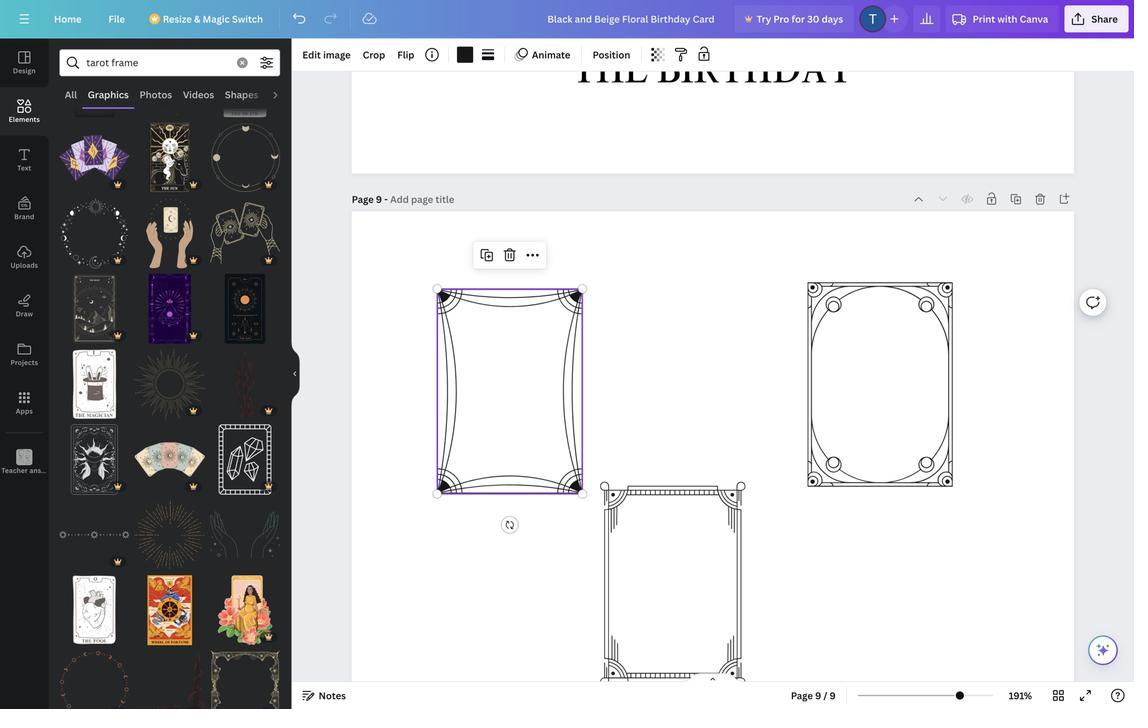 Task type: vqa. For each thing, say whether or not it's contained in the screenshot.
the rightmost 21H2
no



Task type: locate. For each thing, give the bounding box(es) containing it.
page 9 / 9
[[791, 689, 836, 702]]

191%
[[1009, 689, 1032, 702]]

days
[[822, 12, 844, 25]]

cosmic vintage sun moon and stars image
[[135, 47, 205, 118]]

share button
[[1065, 5, 1129, 32]]

graphics
[[88, 88, 129, 101]]

audio button
[[264, 82, 302, 107]]

canva assistant image
[[1095, 642, 1112, 658]]

draw
[[16, 309, 33, 318]]

0 vertical spatial page
[[352, 193, 374, 206]]

notes
[[319, 689, 346, 702]]

page 9 -
[[352, 193, 390, 206]]

1 horizontal spatial page
[[791, 689, 813, 702]]

1 horizontal spatial 9
[[816, 689, 822, 702]]

all button
[[59, 82, 82, 107]]

notes button
[[297, 685, 351, 706]]

teacher answer keys
[[1, 466, 70, 475]]

page
[[352, 193, 374, 206], [791, 689, 813, 702]]

9 for -
[[376, 193, 382, 206]]

0 horizontal spatial page
[[352, 193, 374, 206]]

photos button
[[134, 82, 178, 107]]

9
[[376, 193, 382, 206], [816, 689, 822, 702], [830, 689, 836, 702]]

celestial frame line image
[[210, 651, 280, 709]]

brand
[[14, 212, 34, 221]]

home link
[[43, 5, 92, 32]]

round celestial frame image
[[59, 651, 129, 709]]

design
[[13, 66, 36, 75]]

tarot card spreads image
[[135, 425, 205, 495]]

hand drawn tarot card for the magician illustration image
[[59, 349, 129, 419]]

191% button
[[999, 685, 1043, 706]]

projects button
[[0, 330, 49, 379]]

celestial border sun line frame image
[[135, 349, 205, 419]]

canva
[[1020, 12, 1049, 25]]

Page title text field
[[390, 192, 456, 206]]

flip button
[[392, 44, 420, 66]]

edit
[[303, 48, 321, 61]]

edit image button
[[297, 44, 356, 66]]

try pro for 30 days
[[757, 12, 844, 25]]

sun tarot card illustration image
[[210, 274, 280, 344]]

page 9 / 9 button
[[786, 685, 842, 706]]

dark fantasy, frame border, frame corner, frame edge ivy 2 colors vector image
[[210, 349, 280, 419]]

brand button
[[0, 184, 49, 233]]

videos button
[[178, 82, 220, 107]]

cosmic vintage hands open image
[[210, 500, 280, 570]]

print with canva button
[[946, 5, 1060, 32]]

0 horizontal spatial 9
[[376, 193, 382, 206]]

page inside page 9 / 9 button
[[791, 689, 813, 702]]

9 left '-'
[[376, 193, 382, 206]]

share
[[1092, 12, 1118, 25]]

pro
[[774, 12, 790, 25]]

animate
[[532, 48, 571, 61]]

animate button
[[511, 44, 576, 66]]

9 left /
[[816, 689, 822, 702]]

group
[[59, 47, 129, 118], [135, 47, 205, 118], [210, 47, 280, 118], [59, 115, 129, 193], [135, 115, 205, 193], [210, 115, 280, 193], [59, 190, 129, 268], [135, 190, 205, 268], [210, 190, 280, 268], [59, 266, 129, 344], [135, 266, 205, 344], [210, 266, 280, 344], [59, 341, 129, 419], [135, 341, 205, 419], [210, 341, 280, 419], [59, 416, 129, 495], [135, 416, 205, 495], [210, 416, 280, 495], [59, 492, 129, 570], [135, 492, 205, 570], [210, 492, 280, 570], [59, 567, 129, 645], [135, 567, 205, 645], [210, 567, 280, 645], [59, 643, 129, 709], [135, 643, 205, 709], [210, 643, 280, 709]]

resize & magic switch button
[[141, 5, 274, 32]]

page left '-'
[[352, 193, 374, 206]]

for
[[792, 12, 805, 25]]

2 horizontal spatial 9
[[830, 689, 836, 702]]

cosmic vintage star burst image
[[135, 500, 205, 570]]

position
[[593, 48, 631, 61]]

image
[[323, 48, 351, 61]]

dark fantasy, frame border, frame corner, frame edge wands 2 colors vector image
[[135, 651, 205, 709]]

tarot card illustration image
[[59, 274, 129, 344]]

1 vertical spatial page
[[791, 689, 813, 702]]

the empress tarot image
[[210, 575, 280, 645]]

page left /
[[791, 689, 813, 702]]

page for page 9 -
[[352, 193, 374, 206]]

show pages image
[[681, 673, 746, 683]]

9 right /
[[830, 689, 836, 702]]

text
[[17, 163, 31, 173]]

hand drawn tarot card for the fool illustration image
[[59, 575, 129, 645]]

videos
[[183, 88, 214, 101]]

hand drawn tarot card for death illustration image
[[210, 47, 280, 118]]

file button
[[98, 5, 136, 32]]

print
[[973, 12, 996, 25]]

teacher
[[1, 466, 28, 475]]

main menu bar
[[0, 0, 1135, 38]]



Task type: describe. For each thing, give the bounding box(es) containing it.
magic
[[203, 12, 230, 25]]

tarot card image
[[135, 274, 205, 344]]

hide image
[[291, 341, 300, 406]]

audio
[[269, 88, 296, 101]]

crop
[[363, 48, 385, 61]]

shapes
[[225, 88, 258, 101]]

file
[[109, 12, 125, 25]]

switch
[[232, 12, 263, 25]]

a hand holding two tarot cards image
[[210, 198, 280, 268]]

apps
[[16, 407, 33, 416]]

page for page 9 / 9
[[791, 689, 813, 702]]

flip
[[398, 48, 415, 61]]

wheel of fortune tarot card image
[[135, 575, 205, 645]]

keys
[[55, 466, 70, 475]]

Design title text field
[[537, 5, 729, 32]]

try pro for 30 days button
[[735, 5, 854, 32]]

the birthday
[[572, 51, 854, 95]]

tarot card with hands image
[[135, 198, 205, 268]]

all
[[65, 88, 77, 101]]

side panel tab list
[[0, 38, 70, 487]]

Search elements search field
[[86, 50, 229, 76]]

the sun tarot card illustration image
[[135, 123, 205, 193]]

&
[[194, 12, 200, 25]]

photos
[[140, 88, 172, 101]]

#171717 image
[[457, 47, 473, 63]]

draw button
[[0, 282, 49, 330]]

hand drawn tarot cards image
[[59, 123, 129, 193]]

resize
[[163, 12, 192, 25]]

30
[[808, 12, 820, 25]]

design button
[[0, 38, 49, 87]]

text button
[[0, 136, 49, 184]]

/
[[824, 689, 828, 702]]

answer
[[30, 466, 53, 475]]

elements
[[9, 115, 40, 124]]

graphics button
[[82, 82, 134, 107]]

with
[[998, 12, 1018, 25]]

the
[[572, 51, 649, 95]]

moon tarot card illustration image
[[59, 47, 129, 118]]

crop button
[[358, 44, 391, 66]]

;
[[23, 467, 25, 475]]

resize & magic switch
[[163, 12, 263, 25]]

9 for /
[[816, 689, 822, 702]]

mystical monoline circle frame image
[[210, 123, 280, 193]]

uploads
[[10, 261, 38, 270]]

print with canva
[[973, 12, 1049, 25]]

edit image
[[303, 48, 351, 61]]

#171717 image
[[457, 47, 473, 63]]

elements button
[[0, 87, 49, 136]]

birthday
[[657, 51, 854, 95]]

uploads button
[[0, 233, 49, 282]]

shapes button
[[220, 82, 264, 107]]

projects
[[11, 358, 38, 367]]

try
[[757, 12, 772, 25]]

-
[[384, 193, 388, 206]]

position button
[[588, 44, 636, 66]]

apps button
[[0, 379, 49, 427]]

home
[[54, 12, 82, 25]]



